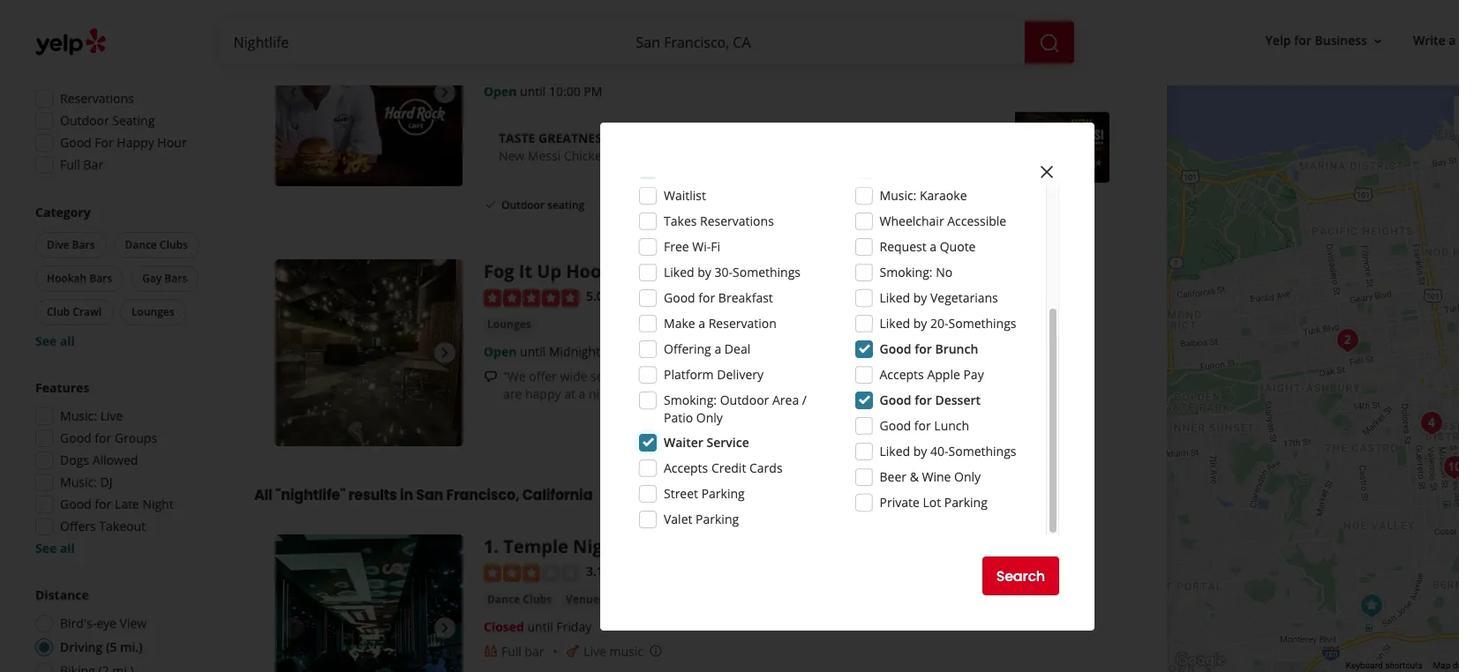 Task type: locate. For each thing, give the bounding box(es) containing it.
different
[[660, 368, 710, 385]]

lounges inside 'group'
[[132, 305, 174, 320]]

spaces
[[650, 592, 686, 607]]

for inside button
[[1294, 32, 1312, 49]]

1 horizontal spatial &
[[910, 469, 919, 486]]

only right the wine
[[954, 469, 981, 486]]

dance clubs button down 3.1 star rating image
[[484, 591, 555, 609]]

full inside 'group'
[[60, 156, 80, 173]]

somethings down lunch
[[949, 443, 1017, 460]]

0 horizontal spatial live
[[100, 408, 123, 425]]

"nightlife"
[[275, 486, 346, 506]]

info icon image
[[649, 644, 663, 658], [649, 644, 663, 658]]

1 horizontal spatial our
[[1008, 368, 1028, 385]]

2 slideshow element from the top
[[275, 260, 463, 447]]

reservations inside 'group'
[[60, 90, 134, 107]]

good for lunch
[[880, 418, 969, 434]]

until down american (traditional) button
[[520, 83, 546, 100]]

(5
[[106, 639, 117, 656]]

1 vertical spatial clubs
[[523, 592, 552, 607]]

0 horizontal spatial dance clubs button
[[113, 232, 199, 259]]

good for good for brunch
[[880, 341, 911, 358]]

0 horizontal spatial full
[[60, 156, 80, 173]]

lounges inside 'link'
[[487, 317, 531, 332]]

1 horizontal spatial dance
[[487, 592, 520, 607]]

offers
[[60, 518, 96, 535]]

smoking: inside smoking: outdoor area / patio only
[[664, 392, 717, 409]]

1 vertical spatial smoking:
[[664, 392, 717, 409]]

1 previous image from the top
[[282, 343, 304, 364]]

0 vertical spatial full
[[60, 156, 80, 173]]

by left 40-
[[913, 443, 927, 460]]

outdoor
[[60, 112, 109, 129], [501, 198, 545, 213], [720, 392, 769, 409]]

good up mission
[[880, 341, 911, 358]]

a left quote
[[930, 238, 937, 255]]

dogs allowed
[[60, 452, 138, 469]]

0 horizontal spatial smoking:
[[664, 392, 717, 409]]

slideshow element for open until 10:00 pm
[[275, 0, 463, 187]]

1 horizontal spatial san
[[664, 535, 696, 559]]

takeout
[[690, 198, 732, 213], [99, 518, 146, 535]]

1 vertical spatial open
[[484, 83, 517, 100]]

0 vertical spatial &
[[910, 469, 919, 486]]

0 horizontal spatial clubs
[[160, 237, 188, 252]]

a inside "we offer wide selection of different flavored hookahs and our mission to so make sure our customers are happy at a nice atmosphere and cozy vibes"
[[579, 385, 586, 402]]

for down "good for dessert"
[[914, 418, 931, 434]]

reservations up "outdoor seating"
[[60, 90, 134, 107]]

for up offers takeout
[[95, 496, 111, 513]]

1 vertical spatial see all button
[[35, 540, 75, 557]]

and down platform
[[689, 385, 711, 402]]

see for features
[[35, 540, 57, 557]]

offering
[[664, 341, 711, 358]]

good up make
[[664, 290, 695, 306]]

outdoor up for
[[60, 112, 109, 129]]

delivery left waitlist
[[616, 198, 658, 213]]

liked by 30-somethings
[[664, 264, 801, 281]]

our right sure on the bottom of the page
[[1008, 368, 1028, 385]]

group containing suggested
[[30, 18, 219, 179]]

a right write
[[1449, 32, 1456, 49]]

reviews) right (2
[[621, 288, 668, 305]]

bars right dive
[[72, 237, 95, 252]]

full for full bar
[[60, 156, 80, 173]]

1 horizontal spatial and
[[816, 368, 838, 385]]

0 horizontal spatial accepts
[[664, 460, 708, 477]]

eye
[[96, 615, 116, 632]]

view
[[120, 615, 147, 632]]

0 vertical spatial next image
[[434, 82, 455, 104]]

1 see all button from the top
[[35, 333, 75, 350]]

& right beer
[[910, 469, 919, 486]]

1 vertical spatial &
[[607, 592, 615, 607]]

0 horizontal spatial hookah
[[47, 271, 87, 286]]

0 vertical spatial outdoor
[[60, 112, 109, 129]]

san for in
[[416, 486, 443, 506]]

lounges down 5 star rating image
[[487, 317, 531, 332]]

somethings for 30-
[[733, 264, 801, 281]]

1 vertical spatial see all
[[35, 540, 75, 557]]

open until midnight
[[484, 343, 600, 360]]

2 vertical spatial next image
[[434, 618, 455, 639]]

3 slideshow element from the top
[[275, 535, 463, 673]]

by left 30-
[[698, 264, 711, 281]]

somethings down vegetarians
[[949, 315, 1017, 332]]

& left event
[[607, 592, 615, 607]]

next image
[[434, 82, 455, 104], [434, 343, 455, 364], [434, 618, 455, 639]]

music: inside search dialog
[[880, 187, 917, 204]]

1 vertical spatial slideshow element
[[275, 260, 463, 447]]

0 horizontal spatial dance clubs
[[125, 237, 188, 252]]

seating
[[112, 112, 155, 129]]

good up full bar on the left top of page
[[60, 134, 92, 151]]

2 vertical spatial group
[[30, 380, 219, 558]]

1 vertical spatial outdoor
[[501, 198, 545, 213]]

1 vertical spatial accepts
[[664, 460, 708, 477]]

open for open until midnight
[[484, 343, 517, 360]]

delivery
[[616, 198, 658, 213], [717, 366, 764, 383]]

0 horizontal spatial san
[[416, 486, 443, 506]]

liked up beer
[[880, 443, 910, 460]]

good down "good for dessert"
[[880, 418, 911, 434]]

offering a deal
[[664, 341, 751, 358]]

1 vertical spatial only
[[954, 469, 981, 486]]

by
[[698, 264, 711, 281], [913, 290, 927, 306], [913, 315, 927, 332], [913, 443, 927, 460]]

/
[[802, 392, 807, 409]]

lounges button down 5 star rating image
[[484, 316, 535, 333]]

dance clubs
[[125, 237, 188, 252], [487, 592, 552, 607]]

2 next image from the top
[[434, 343, 455, 364]]

hard rock cafe image
[[275, 0, 463, 187]]

16 checkmark v2 image
[[484, 197, 498, 212], [672, 197, 686, 212]]

club
[[47, 305, 70, 320]]

san for nightclub
[[664, 535, 696, 559]]

san right in
[[416, 486, 443, 506]]

live right 16 live music v2 image
[[584, 643, 606, 660]]

& inside button
[[607, 592, 615, 607]]

valet
[[664, 511, 692, 528]]

1 vertical spatial dance
[[487, 592, 520, 607]]

2 all from the top
[[60, 540, 75, 557]]

next image for closed until friday
[[434, 618, 455, 639]]

0 horizontal spatial our
[[841, 368, 862, 385]]

service
[[707, 434, 749, 451]]

a right make
[[698, 315, 705, 332]]

1 horizontal spatial 16 checkmark v2 image
[[672, 197, 686, 212]]

0 horizontal spatial reservations
[[60, 90, 134, 107]]

0 horizontal spatial &
[[607, 592, 615, 607]]

see up distance
[[35, 540, 57, 557]]

0 vertical spatial see
[[35, 333, 57, 350]]

for for brunch
[[915, 341, 932, 358]]

good
[[60, 134, 92, 151], [664, 290, 695, 306], [880, 341, 911, 358], [880, 392, 911, 409], [880, 418, 911, 434], [60, 430, 92, 447], [60, 496, 92, 513]]

1 horizontal spatial lounges
[[487, 317, 531, 332]]

takeout up takes reservations
[[690, 198, 732, 213]]

all for features
[[60, 540, 75, 557]]

1 horizontal spatial delivery
[[717, 366, 764, 383]]

lounges down gay on the top of page
[[132, 305, 174, 320]]

0 horizontal spatial lounges
[[132, 305, 174, 320]]

sandwich
[[613, 147, 668, 164]]

up
[[537, 260, 561, 284]]

reservations up the "fi"
[[700, 213, 774, 230]]

for up dogs allowed
[[95, 430, 111, 447]]

outdoor seating
[[501, 198, 585, 213]]

all down offers
[[60, 540, 75, 557]]

0 vertical spatial accepts
[[880, 366, 924, 383]]

0 vertical spatial all
[[60, 333, 75, 350]]

music: for music: karaoke
[[880, 187, 917, 204]]

1 slideshow element from the top
[[275, 0, 463, 187]]

1 all from the top
[[60, 333, 75, 350]]

open down suggested
[[60, 46, 92, 63]]

dance clubs down 3.1 star rating image
[[487, 592, 552, 607]]

and
[[816, 368, 838, 385], [689, 385, 711, 402]]

somethings up breakfast
[[733, 264, 801, 281]]

search dialog
[[0, 0, 1459, 673]]

a for write
[[1449, 32, 1456, 49]]

liked for liked by 20-somethings
[[880, 315, 910, 332]]

0 vertical spatial slideshow element
[[275, 0, 463, 187]]

san down valet
[[664, 535, 696, 559]]

smoking: down request
[[880, 264, 933, 281]]

liked up "good for brunch" in the right of the page
[[880, 315, 910, 332]]

bars for dive bars
[[72, 237, 95, 252]]

outdoor inside 'group'
[[60, 112, 109, 129]]

outdoor down flavored
[[720, 392, 769, 409]]

1 vertical spatial dance clubs button
[[484, 591, 555, 609]]

2 previous image from the top
[[282, 618, 304, 639]]

for down to
[[915, 392, 932, 409]]

outdoor inside smoking: outdoor area / patio only
[[720, 392, 769, 409]]

more link
[[780, 385, 813, 402]]

1 vertical spatial until
[[520, 343, 546, 360]]

a
[[1449, 32, 1456, 49], [930, 238, 937, 255], [698, 315, 705, 332], [715, 341, 721, 358], [579, 385, 586, 402]]

2 16 checkmark v2 image from the left
[[672, 197, 686, 212]]

1 vertical spatial takeout
[[99, 518, 146, 535]]

good up dogs
[[60, 430, 92, 447]]

0 vertical spatial see all
[[35, 333, 75, 350]]

business
[[1315, 32, 1367, 49]]

16 checkmark v2 image for outdoor seating
[[484, 197, 498, 212]]

1 horizontal spatial accepts
[[880, 366, 924, 383]]

next image for open until 10:00 pm
[[434, 82, 455, 104]]

full right 16 full bar v2 "icon"
[[501, 643, 522, 660]]

delivery up cozy
[[717, 366, 764, 383]]

open up 16 speech v2 image
[[484, 343, 517, 360]]

1 vertical spatial dance clubs
[[487, 592, 552, 607]]

0 vertical spatial only
[[696, 410, 723, 426]]

0 vertical spatial dance clubs button
[[113, 232, 199, 259]]

1 horizontal spatial smoking:
[[880, 264, 933, 281]]

1 . temple nightclub san francisco
[[484, 535, 784, 559]]

hookah inside button
[[47, 271, 87, 286]]

1 vertical spatial live
[[584, 643, 606, 660]]

driving (5 mi.)
[[60, 639, 143, 656]]

clubs up 'gay bars'
[[160, 237, 188, 252]]

all for category
[[60, 333, 75, 350]]

private
[[880, 494, 920, 511]]

3 next image from the top
[[434, 618, 455, 639]]

good down mission
[[880, 392, 911, 409]]

1 see from the top
[[35, 333, 57, 350]]

see all button
[[35, 333, 75, 350], [35, 540, 75, 557]]

0 vertical spatial somethings
[[733, 264, 801, 281]]

platform
[[664, 366, 714, 383]]

0 horizontal spatial only
[[696, 410, 723, 426]]

0 horizontal spatial 16 checkmark v2 image
[[484, 197, 498, 212]]

write a link
[[1406, 25, 1459, 57]]

mission
[[865, 368, 909, 385]]

16 full bar v2 image
[[484, 645, 498, 659]]

live up good for groups
[[100, 408, 123, 425]]

good up offers
[[60, 496, 92, 513]]

good for brunch
[[880, 341, 978, 358]]

2 vertical spatial open
[[484, 343, 517, 360]]

0 horizontal spatial outdoor
[[60, 112, 109, 129]]

see all down offers
[[35, 540, 75, 557]]

1 vertical spatial reservations
[[700, 213, 774, 230]]

outdoor for outdoor seating
[[60, 112, 109, 129]]

dance inside dance clubs link
[[487, 592, 520, 607]]

see all down club on the left top of page
[[35, 333, 75, 350]]

music: down features
[[60, 408, 97, 425]]

"we
[[503, 368, 526, 385]]

1 vertical spatial music:
[[60, 408, 97, 425]]

outdoor seating
[[60, 112, 155, 129]]

lounges button
[[120, 299, 186, 326], [484, 316, 535, 333]]

accepts left so
[[880, 366, 924, 383]]

1 16 checkmark v2 image from the left
[[484, 197, 498, 212]]

2 vertical spatial outdoor
[[720, 392, 769, 409]]

None search field
[[219, 21, 1077, 64]]

see down club on the left top of page
[[35, 333, 57, 350]]

takeout down late
[[99, 518, 146, 535]]

dance up gay on the top of page
[[125, 237, 157, 252]]

0 vertical spatial reservations
[[60, 90, 134, 107]]

0 vertical spatial san
[[416, 486, 443, 506]]

a left the 'deal'
[[715, 341, 721, 358]]

somethings for 20-
[[949, 315, 1017, 332]]

1 vertical spatial and
[[689, 385, 711, 402]]

group
[[30, 18, 219, 179], [32, 204, 219, 350], [30, 380, 219, 558]]

0 vertical spatial group
[[30, 18, 219, 179]]

platform delivery
[[664, 366, 764, 383]]

yelp for business button
[[1258, 25, 1392, 57]]

0 horizontal spatial dance
[[125, 237, 157, 252]]

see all button down club on the left top of page
[[35, 333, 75, 350]]

bars
[[666, 56, 689, 71], [72, 237, 95, 252], [89, 271, 112, 286], [165, 271, 187, 286]]

hour
[[157, 134, 187, 151]]

parking right lot
[[944, 494, 988, 511]]

0 horizontal spatial takeout
[[99, 518, 146, 535]]

all down club crawl 'button'
[[60, 333, 75, 350]]

somethings
[[733, 264, 801, 281], [949, 315, 1017, 332], [949, 443, 1017, 460]]

outdoor left seating
[[501, 198, 545, 213]]

fog it up hookah lounge link
[[484, 260, 704, 284]]

by down smoking: no
[[913, 290, 927, 306]]

option group
[[30, 587, 219, 673]]

dance clubs link
[[484, 591, 555, 609]]

see
[[35, 333, 57, 350], [35, 540, 57, 557]]

slideshow element for closed until friday
[[275, 535, 463, 673]]

2 vertical spatial slideshow element
[[275, 535, 463, 673]]

0 vertical spatial until
[[520, 83, 546, 100]]

music: up wheelchair
[[880, 187, 917, 204]]

and right hookahs at the bottom of the page
[[816, 368, 838, 385]]

dessert
[[935, 392, 981, 409]]

dance clubs button
[[113, 232, 199, 259], [484, 591, 555, 609]]

by for vegetarians
[[913, 290, 927, 306]]

2 see from the top
[[35, 540, 57, 557]]

street
[[664, 486, 698, 502]]

0 horizontal spatial and
[[689, 385, 711, 402]]

a right at
[[579, 385, 586, 402]]

bars up crawl
[[89, 271, 112, 286]]

1 horizontal spatial full
[[501, 643, 522, 660]]

slideshow element
[[275, 0, 463, 187], [275, 260, 463, 447], [275, 535, 463, 673]]

dance clubs up gay on the top of page
[[125, 237, 188, 252]]

0 vertical spatial music:
[[880, 187, 917, 204]]

for up accepts apple pay
[[915, 341, 932, 358]]

0 vertical spatial see all button
[[35, 333, 75, 350]]

5.0
[[586, 288, 604, 305]]

parking down accepts credit cards
[[701, 486, 745, 502]]

0 vertical spatial open
[[60, 46, 92, 63]]

smoking: up patio
[[664, 392, 717, 409]]

smoking: for smoking: outdoor area / patio only
[[664, 392, 717, 409]]

(1.1k reviews)
[[607, 28, 685, 44]]

cocktail bars button
[[617, 55, 693, 73]]

takes reservations
[[664, 213, 774, 230]]

2 see all button from the top
[[35, 540, 75, 557]]

by left 20-
[[913, 315, 927, 332]]

3.1
[[586, 563, 607, 580]]

map region
[[1153, 45, 1459, 673]]

see all button for category
[[35, 333, 75, 350]]

1 vertical spatial reviews)
[[621, 288, 668, 305]]

2 vertical spatial somethings
[[949, 443, 1017, 460]]

group containing features
[[30, 380, 219, 558]]

clubs down 3.1 star rating image
[[523, 592, 552, 607]]

smoking:
[[880, 264, 933, 281], [664, 392, 717, 409]]

full left bar on the left top
[[60, 156, 80, 173]]

venues & event spaces link
[[562, 591, 690, 609]]

bars for gay bars
[[165, 271, 187, 286]]

music: down dogs
[[60, 474, 97, 491]]

& inside search dialog
[[910, 469, 919, 486]]

good for good for groups
[[60, 430, 92, 447]]

messi
[[528, 147, 561, 164]]

bar
[[83, 156, 103, 173]]

1 vertical spatial see
[[35, 540, 57, 557]]

closed until friday
[[484, 618, 592, 635]]

mi.)
[[120, 639, 143, 656]]

reservations inside search dialog
[[700, 213, 774, 230]]

wi-
[[692, 238, 711, 255]]

reviews) up cocktail bars
[[638, 28, 685, 44]]

takeout inside 'group'
[[99, 518, 146, 535]]

free
[[664, 238, 689, 255]]

2 vertical spatial music:
[[60, 474, 97, 491]]

1 vertical spatial somethings
[[949, 315, 1017, 332]]

1 vertical spatial group
[[32, 204, 219, 350]]

20-
[[930, 315, 949, 332]]

1 horizontal spatial dance clubs button
[[484, 591, 555, 609]]

0 horizontal spatial lounges button
[[120, 299, 186, 326]]

our left mission
[[841, 368, 862, 385]]

0 vertical spatial dance
[[125, 237, 157, 252]]

takes
[[664, 213, 697, 230]]

for right yelp on the right
[[1294, 32, 1312, 49]]

see all button down offers
[[35, 540, 75, 557]]

1 vertical spatial next image
[[434, 343, 455, 364]]

1 vertical spatial san
[[664, 535, 696, 559]]

1 vertical spatial all
[[60, 540, 75, 557]]

0 vertical spatial dance clubs
[[125, 237, 188, 252]]

liked down 'free'
[[664, 264, 694, 281]]

1 vertical spatial delivery
[[717, 366, 764, 383]]

full for full bar
[[501, 643, 522, 660]]

1
[[484, 535, 494, 559]]

1 horizontal spatial lounges button
[[484, 316, 535, 333]]

1 horizontal spatial clubs
[[523, 592, 552, 607]]

2 horizontal spatial outdoor
[[720, 392, 769, 409]]

suggested
[[35, 18, 98, 34]]

see for category
[[35, 333, 57, 350]]

it
[[519, 260, 532, 284]]

reservations
[[60, 90, 134, 107], [700, 213, 774, 230]]

music: for music: dj
[[60, 474, 97, 491]]

accepts down 'waiter'
[[664, 460, 708, 477]]

user actions element
[[1251, 25, 1459, 60]]

slideshow element for open until midnight
[[275, 260, 463, 447]]

nice
[[589, 385, 612, 402]]

dance up the closed
[[487, 592, 520, 607]]

1 next image from the top
[[434, 82, 455, 104]]

dance clubs button up gay on the top of page
[[113, 232, 199, 259]]

previous image
[[282, 343, 304, 364], [282, 618, 304, 639]]

chicken
[[564, 147, 609, 164]]

0 vertical spatial previous image
[[282, 343, 304, 364]]

1 horizontal spatial reservations
[[700, 213, 774, 230]]

hookah up 5.0
[[566, 260, 635, 284]]

1 vertical spatial previous image
[[282, 618, 304, 639]]

16 checkmark v2 image up 'takes'
[[672, 197, 686, 212]]

until up offer
[[520, 343, 546, 360]]

open down american
[[484, 83, 517, 100]]

16 checkmark v2 image left the outdoor seating
[[484, 197, 498, 212]]

good for good for dessert
[[880, 392, 911, 409]]

for up "make a reservation"
[[699, 290, 715, 306]]

1 vertical spatial full
[[501, 643, 522, 660]]

emporium arcade bar image
[[1331, 323, 1366, 358]]

(traditional)
[[541, 56, 606, 71]]

dance clubs inside 'group'
[[125, 237, 188, 252]]

bars inside "link"
[[666, 56, 689, 71]]

quote
[[940, 238, 976, 255]]

open until 10:00 pm
[[484, 83, 602, 100]]

until up bar
[[527, 618, 553, 635]]

0 vertical spatial delivery
[[616, 198, 658, 213]]

pay
[[963, 366, 984, 383]]

lounges button down gay on the top of page
[[120, 299, 186, 326]]

only up waiter service at the bottom
[[696, 410, 723, 426]]

make a reservation
[[664, 315, 777, 332]]

liked down smoking: no
[[880, 290, 910, 306]]

waiter service
[[664, 434, 749, 451]]

parking down street parking
[[696, 511, 739, 528]]

hookah down dive bars button
[[47, 271, 87, 286]]

all
[[254, 486, 272, 506]]

bars right cocktail
[[666, 56, 689, 71]]

bars right gay on the top of page
[[165, 271, 187, 286]]

for for groups
[[95, 430, 111, 447]]

1 see all from the top
[[35, 333, 75, 350]]

& for wine
[[910, 469, 919, 486]]

2 see all from the top
[[35, 540, 75, 557]]

in
[[400, 486, 413, 506]]

map da
[[1433, 661, 1459, 671]]

dance
[[125, 237, 157, 252], [487, 592, 520, 607]]



Task type: describe. For each thing, give the bounding box(es) containing it.
until for until friday
[[527, 618, 553, 635]]

option group containing distance
[[30, 587, 219, 673]]

previous image for closed until friday
[[282, 618, 304, 639]]

open now
[[60, 46, 121, 63]]

deal
[[725, 341, 751, 358]]

1 horizontal spatial hookah
[[566, 260, 635, 284]]

to
[[913, 368, 924, 385]]

crawl
[[73, 305, 102, 320]]

cocktail
[[620, 56, 663, 71]]

16 checkmark v2 image for takeout
[[672, 197, 686, 212]]

a for request
[[930, 238, 937, 255]]

bird's-
[[60, 615, 96, 632]]

music
[[609, 643, 643, 660]]

nightclub
[[573, 535, 659, 559]]

liked for liked by 30-somethings
[[664, 264, 694, 281]]

request
[[880, 238, 927, 255]]

bars for cocktail bars
[[666, 56, 689, 71]]

good for good for breakfast
[[664, 290, 695, 306]]

liked for liked by vegetarians
[[880, 290, 910, 306]]

0 horizontal spatial delivery
[[616, 198, 658, 213]]

customers
[[1031, 368, 1092, 385]]

a for make
[[698, 315, 705, 332]]

allowed
[[92, 452, 138, 469]]

accepts for accepts apple pay
[[880, 366, 924, 383]]

close image
[[1036, 161, 1058, 183]]

open for open until 10:00 pm
[[484, 83, 517, 100]]

parking for street parking
[[701, 486, 745, 502]]

for for breakfast
[[699, 290, 715, 306]]

night
[[142, 496, 174, 513]]

liked by 20-somethings
[[880, 315, 1017, 332]]

atmosphere
[[615, 385, 686, 402]]

greatness
[[538, 130, 609, 146]]

good for good for late night
[[60, 496, 92, 513]]

previous image
[[282, 82, 304, 104]]

temple
[[503, 535, 568, 559]]

midnight
[[549, 343, 600, 360]]

private lot parking
[[880, 494, 988, 511]]

taste greatness new messi chicken sandwich
[[499, 130, 668, 164]]

2 our from the left
[[1008, 368, 1028, 385]]

fog it up hookah lounge
[[484, 260, 704, 284]]

beer
[[880, 469, 907, 486]]

make
[[664, 315, 695, 332]]

now
[[95, 46, 121, 63]]

fog it up hookah lounge image
[[275, 260, 463, 447]]

0 vertical spatial reviews)
[[638, 28, 685, 44]]

hookah bars
[[47, 271, 112, 286]]

5 star rating image
[[484, 289, 579, 307]]

smoking: outdoor area / patio only
[[664, 392, 807, 426]]

for for late
[[95, 496, 111, 513]]

parking for valet parking
[[696, 511, 739, 528]]

event
[[618, 592, 648, 607]]

outdoor for outdoor seating
[[501, 198, 545, 213]]

wheelchair accessible
[[880, 213, 1006, 230]]

see all for features
[[35, 540, 75, 557]]

16 chevron down v2 image
[[1371, 34, 1385, 48]]

wide
[[560, 368, 587, 385]]

1 horizontal spatial takeout
[[690, 198, 732, 213]]

venues & event spaces button
[[562, 591, 690, 609]]

search image
[[1039, 32, 1060, 53]]

dogs
[[60, 452, 89, 469]]

karaoke
[[920, 187, 967, 204]]

"we offer wide selection of different flavored hookahs and our mission to so make sure our customers are happy at a nice atmosphere and cozy vibes"
[[503, 368, 1092, 402]]

driving
[[60, 639, 103, 656]]

breakfast
[[718, 290, 773, 306]]

& for event
[[607, 592, 615, 607]]

0 vertical spatial live
[[100, 408, 123, 425]]

are
[[503, 385, 522, 402]]

american (traditional)
[[487, 56, 606, 71]]

for for dessert
[[915, 392, 932, 409]]

gay bars button
[[131, 266, 199, 292]]

of
[[645, 368, 657, 385]]

by for 40-
[[913, 443, 927, 460]]

1 horizontal spatial only
[[954, 469, 981, 486]]

so
[[928, 368, 941, 385]]

dj
[[100, 474, 112, 491]]

wharf
[[828, 56, 863, 73]]

0 vertical spatial and
[[816, 368, 838, 385]]

category
[[35, 204, 91, 221]]

next image for open until midnight
[[434, 343, 455, 364]]

a for offering
[[715, 341, 721, 358]]

30-
[[715, 264, 733, 281]]

(1.1k
[[607, 28, 634, 44]]

liked for liked by 40-somethings
[[880, 443, 910, 460]]

16 live music v2 image
[[566, 645, 580, 659]]

no
[[936, 264, 953, 281]]

good for good for happy hour
[[60, 134, 92, 151]]

by for 20-
[[913, 315, 927, 332]]

1 horizontal spatial live
[[584, 643, 606, 660]]

temple nightclub san francisco link
[[503, 535, 784, 559]]

new
[[499, 147, 525, 164]]

open for open now
[[60, 46, 92, 63]]

good for good for lunch
[[880, 418, 911, 434]]

previous image for open until midnight
[[282, 343, 304, 364]]

full bar
[[501, 643, 544, 660]]

closed
[[484, 618, 524, 635]]

gay
[[142, 271, 162, 286]]

for for business
[[1294, 32, 1312, 49]]

temple nightclub san francisco image
[[275, 535, 463, 673]]

da
[[1453, 661, 1459, 671]]

google image
[[1171, 650, 1229, 673]]

wheelchair
[[880, 213, 944, 230]]

clubs inside dance clubs link
[[523, 592, 552, 607]]

by for 30-
[[698, 264, 711, 281]]

fisherman's
[[755, 56, 825, 73]]

aaron bennett jazz ensemble image
[[1354, 588, 1390, 624]]

american
[[487, 56, 538, 71]]

request a quote
[[880, 238, 976, 255]]

cards
[[749, 460, 783, 477]]

lounges link
[[484, 316, 535, 333]]

10:00
[[549, 83, 581, 100]]

lot
[[923, 494, 941, 511]]

for for lunch
[[914, 418, 931, 434]]

more
[[780, 385, 813, 402]]

until for until 10:00 pm
[[520, 83, 546, 100]]

only inside smoking: outdoor area / patio only
[[696, 410, 723, 426]]

the valencia room image
[[1414, 406, 1450, 441]]

until for until midnight
[[520, 343, 546, 360]]

burgers link
[[700, 55, 748, 73]]

good for breakfast
[[664, 290, 773, 306]]

search button
[[982, 557, 1059, 596]]

credit
[[711, 460, 746, 477]]

lunch
[[934, 418, 969, 434]]

seating
[[547, 198, 585, 213]]

clubs inside 'group'
[[160, 237, 188, 252]]

16 speech v2 image
[[484, 370, 498, 384]]

1 our from the left
[[841, 368, 862, 385]]

dance clubs for topmost dance clubs button
[[125, 237, 188, 252]]

music: for music: live
[[60, 408, 97, 425]]

good for late night
[[60, 496, 174, 513]]

group containing category
[[32, 204, 219, 350]]

search
[[996, 566, 1045, 587]]

reservation
[[709, 315, 777, 332]]

fisherman's wharf
[[755, 56, 863, 73]]

dance clubs for dance clubs button to the right
[[487, 592, 552, 607]]

bars for hookah bars
[[89, 271, 112, 286]]

california
[[522, 486, 593, 506]]

happy
[[117, 134, 154, 151]]

live music
[[584, 643, 643, 660]]

apple
[[927, 366, 960, 383]]

delivery inside search dialog
[[717, 366, 764, 383]]

urban putt image
[[1437, 450, 1459, 485]]

smoking: for smoking: no
[[880, 264, 933, 281]]

good for happy hour
[[60, 134, 187, 151]]

3.1 star rating image
[[484, 565, 579, 582]]

see all for category
[[35, 333, 75, 350]]

somethings for 40-
[[949, 443, 1017, 460]]

40-
[[930, 443, 949, 460]]

late
[[115, 496, 139, 513]]

dive
[[47, 237, 69, 252]]

liked by vegetarians
[[880, 290, 998, 306]]

brunch
[[935, 341, 978, 358]]

see all button for features
[[35, 540, 75, 557]]

waitlist
[[664, 187, 706, 204]]

distance
[[35, 587, 89, 604]]

accepts for accepts credit cards
[[664, 460, 708, 477]]



Task type: vqa. For each thing, say whether or not it's contained in the screenshot.
Temple Nightclub San Francisco link
yes



